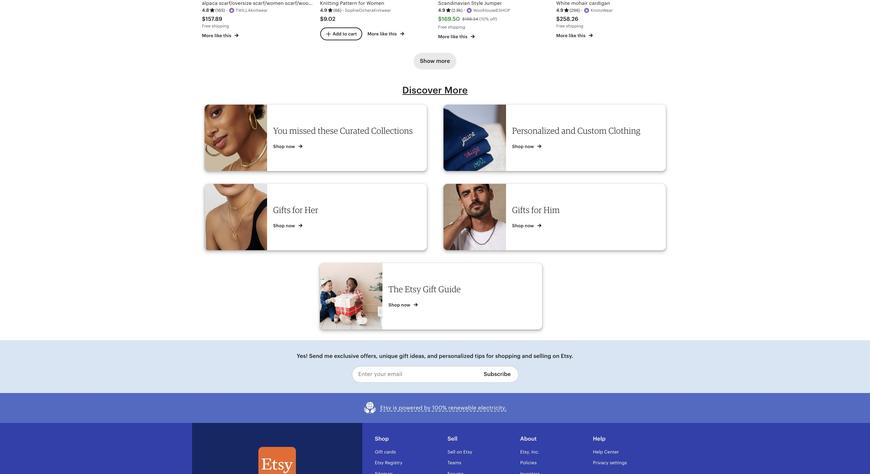 Task type: vqa. For each thing, say whether or not it's contained in the screenshot.
(45% in Multiple Colour Velvet Personalise Dog Collar Leash Set with Bow,Brown+Grey+White,Engraved Pet Name Plate Metal Buckle,Wedding Puppy Gift $ 8.04 $ 14.62 (45% off) FREE shipping
no



Task type: describe. For each thing, give the bounding box(es) containing it.
sell on etsy
[[448, 449, 473, 455]]

shop now for personalized and custom clothing
[[512, 144, 536, 149]]

shipping inside $ 169.50 $ 188.34 (10% off) free shipping
[[448, 25, 466, 29]]

white mohair cardigan
[[557, 1, 610, 6]]

etsy registry link
[[375, 460, 403, 465]]

etsy is powered by 100% renewable electricity. button
[[364, 401, 507, 415]]

etsy inside discover more main content
[[405, 284, 421, 294]]

more
[[436, 58, 450, 64]]

4 · from the left
[[581, 8, 583, 13]]

· sophieocheraknitwear
[[343, 8, 391, 13]]

inc.
[[532, 449, 540, 455]]

157.89
[[206, 16, 222, 22]]

show more link
[[414, 53, 457, 69]]

women
[[367, 1, 385, 6]]

policies
[[521, 460, 537, 465]]

to
[[343, 31, 347, 36]]

$ for 169.50
[[438, 16, 442, 22]]

discover more
[[403, 85, 468, 95]]

shop now for you missed these curated collections
[[273, 144, 296, 149]]

help center
[[593, 449, 619, 455]]

shipping for 157.89
[[212, 24, 229, 28]]

add to cart
[[333, 31, 357, 36]]

100%
[[432, 405, 447, 411]]

shop for gifts for her
[[273, 223, 285, 228]]

etsy is powered by 100% renewable electricity.
[[380, 405, 507, 411]]

gifts for gifts for her
[[273, 205, 291, 215]]

privacy
[[593, 460, 609, 465]]

add to cart button
[[320, 27, 362, 40]]

· inside · sophieocheraknitwear
[[343, 8, 344, 13]]

2 4.9 from the left
[[438, 8, 446, 13]]

renewable
[[449, 405, 477, 411]]

etsy registry
[[375, 460, 403, 465]]

knitting
[[320, 1, 339, 6]]

like for 169.50
[[451, 34, 459, 39]]

pattern
[[340, 1, 357, 6]]

shop for personalized and custom clothing
[[512, 144, 524, 149]]

help center link
[[593, 449, 619, 455]]

gift inside discover more main content
[[423, 284, 437, 294]]

now for gifts for him
[[525, 223, 534, 228]]

1 horizontal spatial on
[[553, 353, 560, 359]]

258.26
[[560, 16, 579, 22]]

jumper
[[485, 1, 502, 6]]

scandinavian
[[438, 1, 470, 6]]

help for help
[[593, 435, 606, 442]]

sophieocheraknitwear
[[345, 8, 391, 13]]

etsy, inc. link
[[521, 449, 540, 455]]

etsy, inc.
[[521, 449, 540, 455]]

woolhouseeshop
[[474, 8, 510, 13]]

sell on etsy link
[[448, 449, 473, 455]]

teams link
[[448, 460, 462, 465]]

more like this down "sophieocheraknitwear"
[[368, 31, 398, 37]]

shop for the etsy gift guide
[[389, 302, 400, 307]]

like for 258.26
[[569, 33, 577, 38]]

now for you missed these curated collections
[[286, 144, 295, 149]]

yes!
[[297, 353, 308, 359]]

collections
[[371, 125, 413, 136]]

custom
[[578, 125, 607, 136]]

free for 157.89
[[202, 24, 211, 28]]

gifts for him
[[512, 205, 560, 215]]

this for 169.50
[[460, 34, 468, 39]]

more right cart
[[368, 31, 379, 37]]

169.50
[[442, 16, 460, 22]]

off)
[[490, 17, 498, 21]]

$ 9.02
[[320, 16, 336, 22]]

you
[[273, 125, 288, 136]]

gift
[[400, 353, 409, 359]]

knitting pattern for women
[[320, 1, 385, 6]]

tips
[[475, 353, 485, 359]]

shop for gifts for him
[[512, 223, 524, 228]]

more like this link down "sophieocheraknitwear"
[[368, 30, 405, 37]]

shop now for gifts for him
[[512, 223, 536, 228]]

4.8
[[202, 8, 209, 13]]

more like this for 157.89
[[202, 33, 233, 38]]

now for the etsy gift guide
[[401, 302, 411, 307]]

cards
[[384, 449, 396, 455]]

add
[[333, 31, 342, 36]]

more for 157.89
[[202, 33, 213, 38]]

shop up the gift cards
[[375, 435, 389, 442]]

cardigan
[[590, 1, 610, 6]]

these
[[318, 125, 338, 136]]

4.9 for 258.26
[[557, 8, 564, 13]]

shop now for the etsy gift guide
[[389, 302, 412, 307]]

Enter your email field
[[352, 366, 479, 383]]

subscribe
[[484, 371, 511, 377]]

shopping
[[496, 353, 521, 359]]

now for gifts for her
[[286, 223, 295, 228]]

is
[[393, 405, 397, 411]]

1 · from the left
[[226, 8, 227, 13]]

discover more main content
[[0, 0, 871, 342]]

exclusive
[[334, 353, 359, 359]]

white
[[557, 1, 570, 6]]

teams
[[448, 460, 462, 465]]

free for 258.26
[[557, 24, 565, 28]]

shipping for 258.26
[[566, 24, 584, 28]]

etsy.
[[561, 353, 574, 359]]

for up · sophieocheraknitwear
[[359, 1, 365, 6]]

by
[[424, 405, 431, 411]]

this for 157.89
[[223, 33, 232, 38]]

shop for you missed these curated collections
[[273, 144, 285, 149]]

clothing
[[609, 125, 641, 136]]

$ 169.50 $ 188.34 (10% off) free shipping
[[438, 16, 498, 29]]

1 vertical spatial on
[[457, 449, 462, 455]]

this for 258.26
[[578, 33, 586, 38]]

style
[[472, 1, 483, 6]]

ideas,
[[410, 353, 426, 359]]

like down "sophieocheraknitwear"
[[380, 31, 388, 37]]

the
[[389, 284, 403, 294]]

gift cards
[[375, 449, 396, 455]]

more like this for 258.26
[[557, 33, 587, 38]]

0 horizontal spatial and
[[428, 353, 438, 359]]

like for 157.89
[[215, 33, 222, 38]]



Task type: locate. For each thing, give the bounding box(es) containing it.
and left selling
[[522, 353, 532, 359]]

free down 157.89
[[202, 24, 211, 28]]

more down $ 258.26 free shipping
[[557, 33, 568, 38]]

more like this link
[[368, 30, 405, 37], [202, 32, 239, 39], [557, 32, 593, 39], [438, 33, 475, 40]]

more like this down 169.50
[[438, 34, 469, 39]]

4.9 down white
[[557, 8, 564, 13]]

2 gifts from the left
[[512, 205, 530, 215]]

1 vertical spatial help
[[593, 449, 603, 455]]

this
[[389, 31, 397, 37], [223, 33, 232, 38], [578, 33, 586, 38], [460, 34, 468, 39]]

9.02
[[324, 16, 336, 22]]

etsy,
[[521, 449, 530, 455]]

curated
[[340, 125, 370, 136]]

help for help center
[[593, 449, 603, 455]]

shop down gifts for him
[[512, 223, 524, 228]]

gifts for her
[[273, 205, 318, 215]]

personalized
[[512, 125, 560, 136]]

unique
[[379, 353, 398, 359]]

$ inside the $ 157.89 free shipping
[[202, 16, 206, 22]]

guide
[[439, 284, 461, 294]]

cart
[[348, 31, 357, 36]]

more for 258.26
[[557, 33, 568, 38]]

selling
[[534, 353, 552, 359]]

discover
[[403, 85, 442, 95]]

0 horizontal spatial free
[[202, 24, 211, 28]]

shipping down 258.26
[[566, 24, 584, 28]]

gift cards link
[[375, 449, 396, 455]]

1 horizontal spatial free
[[438, 25, 447, 29]]

and right ideas,
[[428, 353, 438, 359]]

privacy settings
[[593, 460, 627, 465]]

and left the custom
[[562, 125, 576, 136]]

like down $ 258.26 free shipping
[[569, 33, 577, 38]]

· right (2.9k)
[[464, 8, 465, 13]]

you missed these curated collections
[[273, 125, 413, 136]]

help up privacy at the right bottom
[[593, 449, 603, 455]]

send
[[309, 353, 323, 359]]

sell for sell on etsy
[[448, 449, 456, 455]]

0 vertical spatial gift
[[423, 284, 437, 294]]

etsy
[[405, 284, 421, 294], [380, 405, 392, 411], [464, 449, 473, 455], [375, 460, 384, 465]]

gifts for gifts for him
[[512, 205, 530, 215]]

free inside $ 169.50 $ 188.34 (10% off) free shipping
[[438, 25, 447, 29]]

this down "sophieocheraknitwear"
[[389, 31, 397, 37]]

more like this for 169.50
[[438, 34, 469, 39]]

1 vertical spatial gift
[[375, 449, 383, 455]]

$ for 9.02
[[320, 16, 324, 22]]

1 4.9 from the left
[[320, 8, 327, 13]]

like down the $ 157.89 free shipping
[[215, 33, 222, 38]]

now for personalized and custom clothing
[[525, 144, 534, 149]]

0 horizontal spatial shipping
[[212, 24, 229, 28]]

· right the (165)
[[226, 8, 227, 13]]

shop now down gifts for him
[[512, 223, 536, 228]]

mohair
[[572, 1, 588, 6]]

missed
[[290, 125, 316, 136]]

more like this link down the $ 157.89 free shipping
[[202, 32, 239, 39]]

her
[[305, 205, 318, 215]]

more down 169.50
[[438, 34, 450, 39]]

registry
[[385, 460, 403, 465]]

help up help center link at the right bottom
[[593, 435, 606, 442]]

1 help from the top
[[593, 435, 606, 442]]

1 horizontal spatial 4.9
[[438, 8, 446, 13]]

0 vertical spatial sell
[[448, 435, 458, 442]]

$ 157.89 free shipping
[[202, 16, 229, 28]]

me
[[324, 353, 333, 359]]

shipping
[[212, 24, 229, 28], [566, 24, 584, 28], [448, 25, 466, 29]]

for left her
[[293, 205, 303, 215]]

now down the the
[[401, 302, 411, 307]]

gifts
[[273, 205, 291, 215], [512, 205, 530, 215]]

more for 169.50
[[438, 34, 450, 39]]

now down the gifts for her
[[286, 223, 295, 228]]

shop now down personalized
[[512, 144, 536, 149]]

$ 258.26 free shipping
[[557, 16, 584, 28]]

more like this link for 258.26
[[557, 32, 593, 39]]

show
[[420, 58, 435, 64]]

2 horizontal spatial and
[[562, 125, 576, 136]]

2 horizontal spatial 4.9
[[557, 8, 564, 13]]

on
[[553, 353, 560, 359], [457, 449, 462, 455]]

electricity.
[[478, 405, 507, 411]]

1 gifts from the left
[[273, 205, 291, 215]]

about
[[521, 435, 537, 442]]

(10%
[[480, 17, 489, 21]]

$ down 4.8
[[202, 16, 206, 22]]

more down the more at top right
[[445, 85, 468, 95]]

more down the $ 157.89 free shipping
[[202, 33, 213, 38]]

for left him
[[532, 205, 542, 215]]

sell
[[448, 435, 458, 442], [448, 449, 456, 455]]

him
[[544, 205, 560, 215]]

gift
[[423, 284, 437, 294], [375, 449, 383, 455]]

$ down white
[[557, 16, 560, 22]]

· right (66)
[[343, 8, 344, 13]]

show more
[[420, 58, 450, 64]]

this down $ 258.26 free shipping
[[578, 33, 586, 38]]

subscribe button
[[479, 366, 519, 383]]

discover more link
[[403, 85, 468, 95]]

3 4.9 from the left
[[557, 8, 564, 13]]

shop now for gifts for her
[[273, 223, 296, 228]]

2 horizontal spatial shipping
[[566, 24, 584, 28]]

offers,
[[361, 353, 378, 359]]

more like this link down $ 169.50 $ 188.34 (10% off) free shipping
[[438, 33, 475, 40]]

now down personalized
[[525, 144, 534, 149]]

(165)
[[215, 8, 225, 13]]

(66)
[[334, 8, 342, 13]]

0 horizontal spatial on
[[457, 449, 462, 455]]

1 horizontal spatial shipping
[[448, 25, 466, 29]]

· right "(296)"
[[581, 8, 583, 13]]

etsy inside button
[[380, 405, 392, 411]]

on up teams
[[457, 449, 462, 455]]

yes! send me exclusive offers, unique gift ideas, and personalized tips for shopping and selling on etsy.
[[297, 353, 574, 359]]

0 horizontal spatial 4.9
[[320, 8, 327, 13]]

$ inside $ 258.26 free shipping
[[557, 16, 560, 22]]

this down the $ 157.89 free shipping
[[223, 33, 232, 38]]

2 horizontal spatial free
[[557, 24, 565, 28]]

sell up sell on etsy link on the bottom of page
[[448, 435, 458, 442]]

more like this down $ 258.26 free shipping
[[557, 33, 587, 38]]

gifts left her
[[273, 205, 291, 215]]

0 vertical spatial on
[[553, 353, 560, 359]]

1 sell from the top
[[448, 435, 458, 442]]

$ for 157.89
[[202, 16, 206, 22]]

1 vertical spatial sell
[[448, 449, 456, 455]]

sell up teams
[[448, 449, 456, 455]]

shop now down the the
[[389, 302, 412, 307]]

$ down scandinavian
[[438, 16, 442, 22]]

gift left guide
[[423, 284, 437, 294]]

free inside the $ 157.89 free shipping
[[202, 24, 211, 28]]

scandinavian style jumper
[[438, 1, 502, 6]]

knotowear
[[591, 8, 613, 13]]

$ down knitting
[[320, 16, 324, 22]]

3 · from the left
[[464, 8, 465, 13]]

more like this link down $ 258.26 free shipping
[[557, 32, 593, 39]]

now down gifts for him
[[525, 223, 534, 228]]

4.9 down knitting
[[320, 8, 327, 13]]

for right tips
[[487, 353, 494, 359]]

(296)
[[570, 8, 580, 13]]

like
[[380, 31, 388, 37], [215, 33, 222, 38], [569, 33, 577, 38], [451, 34, 459, 39]]

2 sell from the top
[[448, 449, 456, 455]]

(2.9k)
[[452, 8, 463, 13]]

more like this link for 169.50
[[438, 33, 475, 40]]

free down 169.50
[[438, 25, 447, 29]]

free inside $ 258.26 free shipping
[[557, 24, 565, 28]]

$ for 258.26
[[557, 16, 560, 22]]

shipping down 157.89
[[212, 24, 229, 28]]

free
[[202, 24, 211, 28], [557, 24, 565, 28], [438, 25, 447, 29]]

privacy settings link
[[593, 460, 627, 465]]

gifts left him
[[512, 205, 530, 215]]

0 vertical spatial help
[[593, 435, 606, 442]]

powered
[[399, 405, 423, 411]]

shop down personalized
[[512, 144, 524, 149]]

center
[[605, 449, 619, 455]]

the etsy gift guide
[[389, 284, 461, 294]]

188.34
[[465, 17, 479, 21]]

more
[[368, 31, 379, 37], [202, 33, 213, 38], [557, 33, 568, 38], [438, 34, 450, 39], [445, 85, 468, 95]]

0 horizontal spatial gifts
[[273, 205, 291, 215]]

now down you
[[286, 144, 295, 149]]

4.9 up 169.50
[[438, 8, 446, 13]]

personalized
[[439, 353, 474, 359]]

free down 258.26
[[557, 24, 565, 28]]

shop now down the gifts for her
[[273, 223, 296, 228]]

shop down you
[[273, 144, 285, 149]]

$
[[202, 16, 206, 22], [320, 16, 324, 22], [438, 16, 442, 22], [557, 16, 560, 22], [463, 17, 465, 21]]

twillaknitwear
[[236, 8, 268, 13]]

2 · from the left
[[343, 8, 344, 13]]

4.9 for 9.02
[[320, 8, 327, 13]]

0 horizontal spatial gift
[[375, 449, 383, 455]]

now
[[286, 144, 295, 149], [525, 144, 534, 149], [286, 223, 295, 228], [525, 223, 534, 228], [401, 302, 411, 307]]

policies link
[[521, 460, 537, 465]]

shop now down you
[[273, 144, 296, 149]]

$ down (2.9k)
[[463, 17, 465, 21]]

1 horizontal spatial gifts
[[512, 205, 530, 215]]

shipping inside the $ 157.89 free shipping
[[212, 24, 229, 28]]

more like this link for 157.89
[[202, 32, 239, 39]]

gift left cards
[[375, 449, 383, 455]]

like down 169.50
[[451, 34, 459, 39]]

shop down the gifts for her
[[273, 223, 285, 228]]

personalized and custom clothing
[[512, 125, 641, 136]]

shop down the the
[[389, 302, 400, 307]]

settings
[[610, 460, 627, 465]]

sell for sell
[[448, 435, 458, 442]]

1 horizontal spatial and
[[522, 353, 532, 359]]

more like this down the $ 157.89 free shipping
[[202, 33, 233, 38]]

this down $ 169.50 $ 188.34 (10% off) free shipping
[[460, 34, 468, 39]]

1 horizontal spatial gift
[[423, 284, 437, 294]]

shipping down 169.50
[[448, 25, 466, 29]]

and inside discover more main content
[[562, 125, 576, 136]]

on left etsy. at the right of page
[[553, 353, 560, 359]]

2 help from the top
[[593, 449, 603, 455]]

shipping inside $ 258.26 free shipping
[[566, 24, 584, 28]]

shop now
[[273, 144, 296, 149], [512, 144, 536, 149], [273, 223, 296, 228], [512, 223, 536, 228], [389, 302, 412, 307]]



